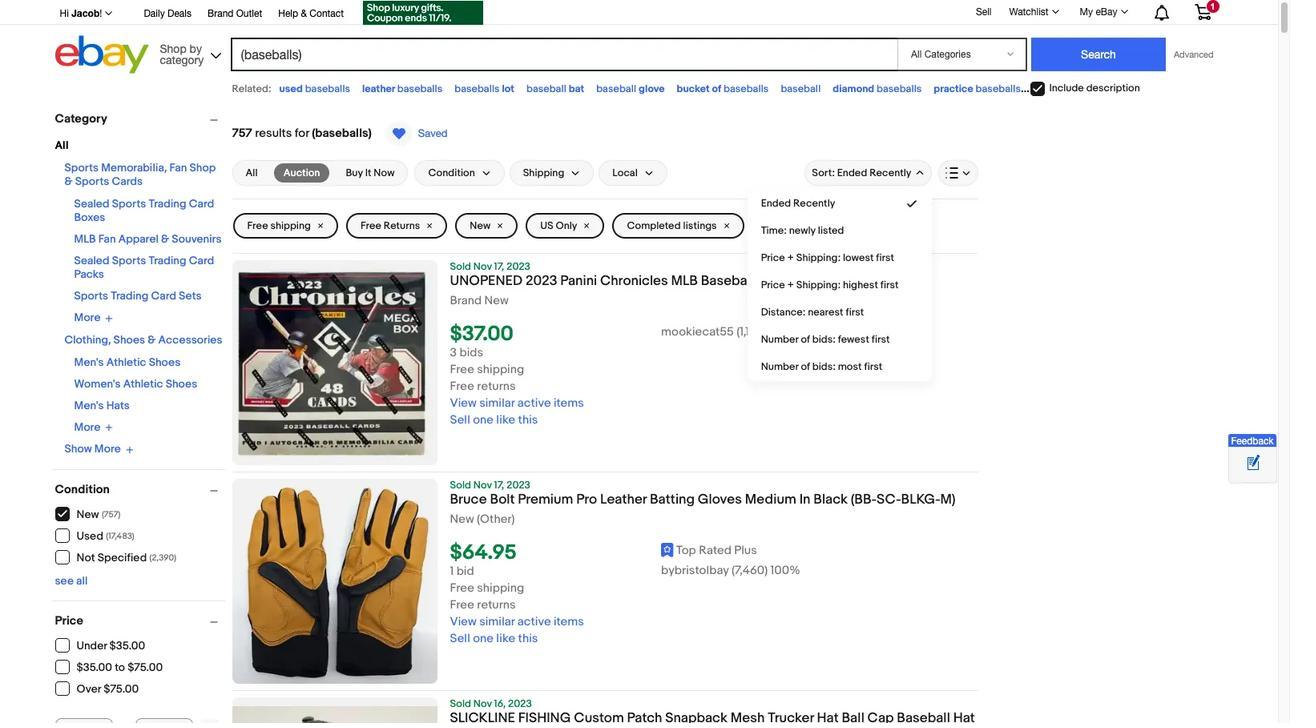 Task type: describe. For each thing, give the bounding box(es) containing it.
baseballs for leather baseballs
[[398, 83, 443, 95]]

leather
[[362, 83, 395, 95]]

1 men's from the top
[[74, 356, 104, 369]]

main content containing $37.00
[[232, 104, 978, 724]]

0 horizontal spatial recently
[[794, 197, 836, 210]]

under
[[77, 640, 107, 653]]

new up the 'used'
[[77, 508, 99, 522]]

my ebay
[[1080, 6, 1118, 18]]

plus
[[735, 544, 757, 559]]

one inside mookiecat55 (1,192) 98.8% 3 bids free shipping free returns view similar active items sell one like this
[[473, 413, 494, 428]]

bucket
[[677, 83, 710, 95]]

sold listings link
[[753, 213, 852, 239]]

baseball link
[[781, 83, 821, 95]]

sold for sold  nov 17, 2023 unopened 2023 panini chronicles mlb baseball trading cards mega box brand new
[[450, 261, 471, 273]]

buy it now link
[[336, 164, 404, 183]]

new inside "sold  nov 17, 2023 bruce bolt premium pro leather batting gloves medium in black (bb-sc-blkg-m) new (other)"
[[450, 512, 474, 528]]

view inside mookiecat55 (1,192) 98.8% 3 bids free shipping free returns view similar active items sell one like this
[[450, 396, 477, 411]]

gloves
[[698, 492, 742, 508]]

related:
[[232, 83, 271, 95]]

1 bid
[[450, 565, 474, 580]]

first for fewest
[[872, 334, 890, 346]]

sold for sold  nov 17, 2023 bruce bolt premium pro leather batting gloves medium in black (bb-sc-blkg-m) new (other)
[[450, 479, 471, 492]]

not
[[77, 552, 95, 565]]

boxes
[[74, 211, 105, 224]]

sports down sports memorabilia, fan shop & sports cards link on the top of the page
[[112, 197, 146, 211]]

under $35.00 link
[[55, 639, 146, 653]]

100%
[[771, 564, 801, 579]]

1 horizontal spatial condition button
[[415, 160, 505, 186]]

new link
[[456, 213, 518, 239]]

shipping inside "bybristolbay (7,460) 100% free shipping free returns view similar active items sell one like this"
[[477, 581, 524, 597]]

trading down mlb fan apparel & souvenirs link
[[149, 254, 186, 268]]

bruce bolt premium pro leather batting gloves medium in black (bb-sc-blkg-m) heading
[[450, 492, 956, 508]]

number of bids: most first link
[[749, 354, 931, 381]]

help
[[278, 8, 298, 19]]

baseball glove
[[597, 83, 665, 95]]

0 vertical spatial all
[[55, 139, 69, 152]]

m)
[[941, 492, 956, 508]]

glove
[[639, 83, 665, 95]]

baseball
[[701, 273, 755, 289]]

trading down sealed sports trading card packs link
[[111, 289, 149, 303]]

include
[[1050, 82, 1085, 95]]

shop inside shop by category
[[160, 42, 187, 55]]

+ for price + shipping: highest first
[[788, 279, 794, 292]]

of for bucket of baseballs
[[712, 83, 722, 95]]

help & contact link
[[278, 6, 344, 23]]

brand outlet
[[208, 8, 262, 19]]

chronicles
[[600, 273, 668, 289]]

!
[[100, 8, 102, 19]]

first for highest
[[881, 279, 899, 292]]

1 view similar active items link from the top
[[450, 396, 584, 411]]

rawlings
[[1033, 83, 1073, 95]]

us only link
[[526, 213, 605, 239]]

view inside "bybristolbay (7,460) 100% free shipping free returns view similar active items sell one like this"
[[450, 615, 477, 630]]

panini
[[561, 273, 597, 289]]

premium
[[518, 492, 574, 508]]

active inside mookiecat55 (1,192) 98.8% 3 bids free shipping free returns view similar active items sell one like this
[[518, 396, 551, 411]]

baseballs for used baseballs
[[305, 83, 350, 95]]

sports trading card sets link
[[74, 289, 202, 303]]

16,
[[494, 698, 506, 711]]

Auction selected text field
[[284, 166, 320, 180]]

clothing, shoes & accessories link
[[65, 333, 222, 347]]

listings for completed listings
[[683, 220, 717, 232]]

buy
[[346, 167, 363, 180]]

shop inside the sports memorabilia, fan shop & sports cards
[[190, 161, 216, 175]]

(1,192)
[[737, 325, 766, 340]]

number for number of bids: fewest first
[[761, 334, 799, 346]]

of for number of bids: fewest first
[[801, 334, 810, 346]]

used
[[77, 530, 103, 544]]

top rated plus
[[677, 544, 757, 559]]

$35.00 to $75.00
[[77, 661, 163, 675]]

unopened 2023 panini chronicles mlb baseball trading cards mega box heading
[[450, 273, 911, 289]]

brand inside account navigation
[[208, 8, 234, 19]]

shipping: for lowest
[[797, 252, 841, 265]]

bybristolbay (7,460) 100% free shipping free returns view similar active items sell one like this
[[450, 564, 801, 647]]

1 vertical spatial card
[[189, 254, 214, 268]]

sealed sports trading card packs link
[[74, 254, 214, 281]]

help & contact
[[278, 8, 344, 19]]

sealed sports trading card boxes link
[[74, 197, 214, 224]]

free shipping link
[[233, 213, 338, 239]]

nov for $64.95
[[474, 479, 492, 492]]

condition for left condition dropdown button
[[55, 482, 110, 497]]

like inside mookiecat55 (1,192) 98.8% 3 bids free shipping free returns view similar active items sell one like this
[[496, 413, 516, 428]]

+ for price + shipping: lowest first
[[788, 252, 794, 265]]

description
[[1087, 82, 1141, 95]]

cards inside the sports memorabilia, fan shop & sports cards
[[112, 175, 143, 188]]

returns
[[384, 220, 420, 232]]

sold for sold  nov 16, 2023
[[450, 698, 471, 711]]

& up men's athletic shoes link at the left of page
[[148, 333, 156, 347]]

sports down the apparel on the top
[[112, 254, 146, 268]]

free inside free shipping link
[[247, 220, 268, 232]]

Maximum Value in $ text field
[[136, 719, 193, 724]]

sports down the category
[[65, 161, 99, 175]]

time:
[[761, 224, 787, 237]]

sell link
[[969, 6, 999, 17]]

specified
[[98, 552, 147, 565]]

contact
[[310, 8, 344, 19]]

more for 1st more button
[[74, 311, 101, 325]]

returns inside "bybristolbay (7,460) 100% free shipping free returns view similar active items sell one like this"
[[477, 598, 516, 613]]

shipping inside mookiecat55 (1,192) 98.8% 3 bids free shipping free returns view similar active items sell one like this
[[477, 363, 524, 378]]

Search for anything text field
[[233, 39, 895, 70]]

0 vertical spatial $75.00
[[128, 661, 163, 675]]

shop by category banner
[[51, 0, 1224, 78]]

hi jacob !
[[60, 7, 102, 19]]

1 more button from the top
[[74, 311, 113, 325]]

(other)
[[477, 512, 515, 528]]

brand inside sold  nov 17, 2023 unopened 2023 panini chronicles mlb baseball trading cards mega box brand new
[[450, 293, 482, 309]]

listing options selector. list view selected. image
[[946, 167, 971, 180]]

category
[[55, 111, 107, 127]]

used baseballs
[[279, 83, 350, 95]]

returns inside mookiecat55 (1,192) 98.8% 3 bids free shipping free returns view similar active items sell one like this
[[477, 379, 516, 395]]

1 horizontal spatial all
[[246, 167, 258, 180]]

more for first more button from the bottom
[[74, 421, 101, 434]]

buy it now
[[346, 167, 395, 180]]

sold  nov 17, 2023 unopened 2023 panini chronicles mlb baseball trading cards mega box brand new
[[450, 261, 911, 309]]

unopened 2023 panini chronicles mlb baseball trading cards mega box image
[[232, 261, 437, 466]]

women's athletic shoes link
[[74, 377, 197, 391]]

show more
[[65, 443, 121, 456]]

new inside sold  nov 17, 2023 unopened 2023 panini chronicles mlb baseball trading cards mega box brand new
[[485, 293, 509, 309]]

Minimum Value in $ text field
[[55, 719, 113, 724]]

see all
[[55, 574, 88, 588]]

sell inside "bybristolbay (7,460) 100% free shipping free returns view similar active items sell one like this"
[[450, 632, 470, 647]]

1 vertical spatial $75.00
[[104, 683, 139, 697]]

bruce
[[450, 492, 487, 508]]

2 view similar active items link from the top
[[450, 615, 584, 630]]

bid
[[457, 565, 474, 580]]

price + shipping: highest first
[[761, 279, 899, 292]]

top rated plus image
[[661, 543, 674, 558]]

trading down sports memorabilia, fan shop & sports cards link on the top of the page
[[149, 197, 186, 211]]

apparel
[[118, 232, 159, 246]]

$35.00 inside $35.00 to $75.00 link
[[77, 661, 112, 675]]

to
[[115, 661, 125, 675]]

highest
[[843, 279, 879, 292]]

listings for sold listings
[[790, 220, 824, 232]]

shop by category
[[160, 42, 204, 66]]

active inside "bybristolbay (7,460) 100% free shipping free returns view similar active items sell one like this"
[[518, 615, 551, 630]]

bruce bolt premium pro leather batting gloves medium in black (bb-sc-blkg-m) link
[[450, 492, 978, 513]]

sealed sports trading card boxes mlb fan apparel & souvenirs sealed sports trading card packs sports trading card sets
[[74, 197, 222, 303]]

men's athletic shoes women's athletic shoes men's hats
[[74, 356, 197, 412]]

2 vertical spatial shoes
[[166, 377, 197, 391]]

leather baseballs
[[362, 83, 443, 95]]

mookiecat55
[[661, 325, 734, 340]]

similar inside mookiecat55 (1,192) 98.8% 3 bids free shipping free returns view similar active items sell one like this
[[480, 396, 515, 411]]

bat
[[569, 83, 585, 95]]

bucket of baseballs
[[677, 83, 769, 95]]

sell inside mookiecat55 (1,192) 98.8% 3 bids free shipping free returns view similar active items sell one like this
[[450, 413, 470, 428]]

2 sell one like this link from the top
[[450, 632, 538, 647]]

feedback
[[1232, 436, 1274, 447]]

0 vertical spatial shoes
[[114, 333, 145, 347]]

free shipping
[[247, 220, 311, 232]]

2 men's from the top
[[74, 399, 104, 412]]

(757)
[[102, 510, 121, 520]]

0 vertical spatial athletic
[[106, 356, 146, 369]]

1 vertical spatial shoes
[[149, 356, 181, 369]]

include description
[[1050, 82, 1141, 95]]

$64.95
[[450, 541, 517, 566]]

baseballs for rawlings baseballs
[[1075, 83, 1120, 95]]

first for most
[[865, 361, 883, 374]]



Task type: locate. For each thing, give the bounding box(es) containing it.
0 vertical spatial 17,
[[494, 261, 505, 273]]

sets
[[179, 289, 202, 303]]

2023 for sold  nov 17, 2023 unopened 2023 panini chronicles mlb baseball trading cards mega box brand new
[[507, 261, 531, 273]]

newly
[[789, 224, 816, 237]]

nov inside "sold  nov 17, 2023 bruce bolt premium pro leather batting gloves medium in black (bb-sc-blkg-m) new (other)"
[[474, 479, 492, 492]]

2023 right 16,
[[508, 698, 532, 711]]

sold down the new link
[[450, 261, 471, 273]]

price up the under
[[55, 614, 83, 629]]

price up distance: at top
[[761, 279, 785, 292]]

1 horizontal spatial listings
[[790, 220, 824, 232]]

+ up distance: at top
[[788, 279, 794, 292]]

2 + from the top
[[788, 279, 794, 292]]

1 returns from the top
[[477, 379, 516, 395]]

condition up new (757)
[[55, 482, 110, 497]]

shipping inside free shipping link
[[271, 220, 311, 232]]

1 sealed from the top
[[74, 197, 110, 211]]

3 nov from the top
[[474, 698, 492, 711]]

0 vertical spatial more button
[[74, 311, 113, 325]]

fan right memorabilia,
[[170, 161, 187, 175]]

first up "box"
[[877, 252, 895, 265]]

+ down newly
[[788, 252, 794, 265]]

0 vertical spatial 1
[[1211, 2, 1216, 11]]

all link
[[236, 164, 268, 183]]

local button
[[599, 160, 668, 186]]

all
[[76, 574, 88, 588]]

sold for sold listings
[[767, 220, 788, 232]]

advanced
[[1174, 50, 1214, 59]]

sold left 16,
[[450, 698, 471, 711]]

& inside sealed sports trading card boxes mlb fan apparel & souvenirs sealed sports trading card packs sports trading card sets
[[161, 232, 169, 246]]

card up souvenirs
[[189, 197, 214, 211]]

one inside "bybristolbay (7,460) 100% free shipping free returns view similar active items sell one like this"
[[473, 632, 494, 647]]

sold left bolt
[[450, 479, 471, 492]]

baseball for glove
[[597, 83, 637, 95]]

sell one like this link up sold  nov 16, 2023 at the left of the page
[[450, 632, 538, 647]]

more right show
[[94, 443, 121, 456]]

clothing,
[[65, 333, 111, 347]]

first up fewest
[[846, 306, 864, 319]]

sealed down boxes
[[74, 254, 110, 268]]

hi
[[60, 8, 69, 19]]

trading up distance: at top
[[758, 273, 804, 289]]

0 horizontal spatial fan
[[98, 232, 116, 246]]

baseballs right diamond
[[877, 83, 922, 95]]

2 sealed from the top
[[74, 254, 110, 268]]

sell left watchlist on the top of page
[[976, 6, 992, 17]]

athletic
[[106, 356, 146, 369], [123, 377, 163, 391]]

2023 up (other)
[[507, 479, 531, 492]]

shipping: for highest
[[797, 279, 841, 292]]

slickline fishing custom patch snapback mesh trucker hat ball cap baseball hat image
[[232, 707, 437, 724]]

baseball bat
[[527, 83, 585, 95]]

number inside number of bids: most first link
[[761, 361, 799, 374]]

recently inside dropdown button
[[870, 167, 912, 180]]

bids: for fewest
[[813, 334, 836, 346]]

3 baseballs from the left
[[455, 83, 500, 95]]

advanced link
[[1166, 38, 1222, 71]]

active
[[518, 396, 551, 411], [518, 615, 551, 630]]

0 horizontal spatial mlb
[[74, 232, 96, 246]]

price button
[[55, 614, 225, 629]]

baseballs right 'practice' at right top
[[976, 83, 1021, 95]]

daily
[[144, 8, 165, 19]]

17, inside "sold  nov 17, 2023 bruce bolt premium pro leather batting gloves medium in black (bb-sc-blkg-m) new (other)"
[[494, 479, 505, 492]]

1 vertical spatial more button
[[74, 420, 113, 435]]

similar down $64.95
[[480, 615, 515, 630]]

2 bids: from the top
[[813, 361, 836, 374]]

similar
[[480, 396, 515, 411], [480, 615, 515, 630]]

$35.00 inside "under $35.00" link
[[110, 640, 145, 653]]

price
[[761, 252, 785, 265], [761, 279, 785, 292], [55, 614, 83, 629]]

price + shipping: lowest first
[[761, 252, 895, 265]]

baseball
[[527, 83, 567, 95], [597, 83, 637, 95], [781, 83, 821, 95]]

2 vertical spatial shipping
[[477, 581, 524, 597]]

of right bucket
[[712, 83, 722, 95]]

baseball left diamond
[[781, 83, 821, 95]]

1 vertical spatial cards
[[807, 273, 845, 289]]

outlet
[[236, 8, 262, 19]]

completed listings link
[[613, 213, 744, 239]]

heading
[[450, 711, 976, 724]]

free returns link
[[346, 213, 448, 239]]

number for number of bids: most first
[[761, 361, 799, 374]]

1 vertical spatial shipping:
[[797, 279, 841, 292]]

auction link
[[274, 164, 330, 183]]

1 up "advanced"
[[1211, 2, 1216, 11]]

2 vertical spatial sell
[[450, 632, 470, 647]]

1 horizontal spatial cards
[[807, 273, 845, 289]]

clothing, shoes & accessories
[[65, 333, 222, 347]]

only
[[556, 220, 578, 232]]

0 vertical spatial shipping:
[[797, 252, 841, 265]]

condition button up (757)
[[55, 482, 225, 497]]

3 baseball from the left
[[781, 83, 821, 95]]

0 horizontal spatial all
[[55, 139, 69, 152]]

price for price
[[55, 614, 83, 629]]

first right fewest
[[872, 334, 890, 346]]

& right help
[[301, 8, 307, 19]]

sold listings
[[767, 220, 824, 232]]

1 one from the top
[[473, 413, 494, 428]]

watchlist link
[[1001, 2, 1067, 22]]

2 returns from the top
[[477, 598, 516, 613]]

1 vertical spatial shop
[[190, 161, 216, 175]]

fan inside sealed sports trading card boxes mlb fan apparel & souvenirs sealed sports trading card packs sports trading card sets
[[98, 232, 116, 246]]

2023 for sold  nov 17, 2023 bruce bolt premium pro leather batting gloves medium in black (bb-sc-blkg-m) new (other)
[[507, 479, 531, 492]]

shop by category button
[[153, 36, 225, 70]]

0 vertical spatial more
[[74, 311, 101, 325]]

2 nov from the top
[[474, 479, 492, 492]]

1 number from the top
[[761, 334, 799, 346]]

first for lowest
[[877, 252, 895, 265]]

daily deals
[[144, 8, 192, 19]]

1 similar from the top
[[480, 396, 515, 411]]

1 vertical spatial returns
[[477, 598, 516, 613]]

over $75.00
[[77, 683, 139, 697]]

0 vertical spatial condition
[[428, 167, 475, 180]]

0 vertical spatial fan
[[170, 161, 187, 175]]

0 vertical spatial shipping
[[271, 220, 311, 232]]

0 vertical spatial men's
[[74, 356, 104, 369]]

baseballs left 'lot'
[[455, 83, 500, 95]]

ended inside dropdown button
[[838, 167, 868, 180]]

1 vertical spatial similar
[[480, 615, 515, 630]]

free inside free returns link
[[361, 220, 382, 232]]

17, for $64.95
[[494, 479, 505, 492]]

condition for the right condition dropdown button
[[428, 167, 475, 180]]

1 baseball from the left
[[527, 83, 567, 95]]

returns
[[477, 379, 516, 395], [477, 598, 516, 613]]

1 left bid
[[450, 565, 454, 580]]

nov left 16,
[[474, 698, 492, 711]]

more up clothing,
[[74, 311, 101, 325]]

2 vertical spatial price
[[55, 614, 83, 629]]

new (757)
[[77, 508, 121, 522]]

0 vertical spatial sell one like this link
[[450, 413, 538, 428]]

price for price + shipping: highest first
[[761, 279, 785, 292]]

2023 for sold  nov 16, 2023
[[508, 698, 532, 711]]

get the coupon image
[[363, 1, 483, 25]]

17, inside sold  nov 17, 2023 unopened 2023 panini chronicles mlb baseball trading cards mega box brand new
[[494, 261, 505, 273]]

(17,483)
[[106, 532, 134, 542]]

2 vertical spatial more
[[94, 443, 121, 456]]

1 vertical spatial price
[[761, 279, 785, 292]]

2 one from the top
[[473, 632, 494, 647]]

$37.00
[[450, 322, 514, 347]]

1 items from the top
[[554, 396, 584, 411]]

new up unopened
[[470, 220, 491, 232]]

sell down 1 bid
[[450, 632, 470, 647]]

1 horizontal spatial brand
[[450, 293, 482, 309]]

see
[[55, 574, 74, 588]]

17, right bruce
[[494, 479, 505, 492]]

baseballs for diamond baseballs
[[877, 83, 922, 95]]

bids: down the "nearest"
[[813, 334, 836, 346]]

2 like from the top
[[496, 632, 516, 647]]

0 horizontal spatial cards
[[112, 175, 143, 188]]

2 baseball from the left
[[597, 83, 637, 95]]

like inside "bybristolbay (7,460) 100% free shipping free returns view similar active items sell one like this"
[[496, 632, 516, 647]]

4 baseballs from the left
[[724, 83, 769, 95]]

$75.00 down to
[[104, 683, 139, 697]]

baseball left bat
[[527, 83, 567, 95]]

1 inside "link"
[[1211, 2, 1216, 11]]

new down unopened
[[485, 293, 509, 309]]

most
[[838, 361, 862, 374]]

recently up ended recently link
[[870, 167, 912, 180]]

1 for 1 bid
[[450, 565, 454, 580]]

0 vertical spatial sealed
[[74, 197, 110, 211]]

& inside account navigation
[[301, 8, 307, 19]]

this inside "bybristolbay (7,460) 100% free shipping free returns view similar active items sell one like this"
[[518, 632, 538, 647]]

sports down packs
[[74, 289, 108, 303]]

1 horizontal spatial recently
[[870, 167, 912, 180]]

more up show more
[[74, 421, 101, 434]]

number of bids: most first
[[761, 361, 883, 374]]

completed listings
[[627, 220, 717, 232]]

condition
[[428, 167, 475, 180], [55, 482, 110, 497]]

by
[[190, 42, 202, 55]]

men's down women's
[[74, 399, 104, 412]]

bolt
[[490, 492, 515, 508]]

items inside mookiecat55 (1,192) 98.8% 3 bids free shipping free returns view similar active items sell one like this
[[554, 396, 584, 411]]

0 vertical spatial like
[[496, 413, 516, 428]]

view similar active items link down bids
[[450, 396, 584, 411]]

shipping: inside 'link'
[[797, 279, 841, 292]]

1 sell one like this link from the top
[[450, 413, 538, 428]]

all down the 757
[[246, 167, 258, 180]]

0 vertical spatial items
[[554, 396, 584, 411]]

0 vertical spatial recently
[[870, 167, 912, 180]]

1 vertical spatial condition
[[55, 482, 110, 497]]

1 vertical spatial more
[[74, 421, 101, 434]]

2 baseballs from the left
[[398, 83, 443, 95]]

of for number of bids: most first
[[801, 361, 810, 374]]

1 view from the top
[[450, 396, 477, 411]]

bids: left most
[[813, 361, 836, 374]]

0 vertical spatial ended
[[838, 167, 868, 180]]

0 horizontal spatial 1
[[450, 565, 454, 580]]

sports
[[65, 161, 99, 175], [75, 175, 109, 188], [112, 197, 146, 211], [112, 254, 146, 268], [74, 289, 108, 303]]

ended recently
[[761, 197, 836, 210]]

2 this from the top
[[518, 632, 538, 647]]

2 shipping: from the top
[[797, 279, 841, 292]]

baseball left glove
[[597, 83, 637, 95]]

lot
[[502, 83, 515, 95]]

1 vertical spatial this
[[518, 632, 538, 647]]

0 vertical spatial similar
[[480, 396, 515, 411]]

view down bids
[[450, 396, 477, 411]]

0 vertical spatial $35.00
[[110, 640, 145, 653]]

0 vertical spatial view similar active items link
[[450, 396, 584, 411]]

None submit
[[1032, 38, 1166, 71]]

2023 down the new link
[[507, 261, 531, 273]]

mlb inside sold  nov 17, 2023 unopened 2023 panini chronicles mlb baseball trading cards mega box brand new
[[671, 273, 698, 289]]

(7,460)
[[732, 564, 768, 579]]

distance:
[[761, 306, 806, 319]]

shoes up men's athletic shoes link at the left of page
[[114, 333, 145, 347]]

brand down unopened
[[450, 293, 482, 309]]

1 vertical spatial nov
[[474, 479, 492, 492]]

1 like from the top
[[496, 413, 516, 428]]

2 similar from the top
[[480, 615, 515, 630]]

1 vertical spatial of
[[801, 334, 810, 346]]

like up 16,
[[496, 632, 516, 647]]

7 baseballs from the left
[[1075, 83, 1120, 95]]

this inside mookiecat55 (1,192) 98.8% 3 bids free shipping free returns view similar active items sell one like this
[[518, 413, 538, 428]]

0 vertical spatial sell
[[976, 6, 992, 17]]

baseballs right rawlings
[[1075, 83, 1120, 95]]

1 vertical spatial number
[[761, 361, 799, 374]]

0 vertical spatial of
[[712, 83, 722, 95]]

0 vertical spatial mlb
[[74, 232, 96, 246]]

+ inside price + shipping: lowest first link
[[788, 252, 794, 265]]

1 vertical spatial condition button
[[55, 482, 225, 497]]

sold  nov 17, 2023 bruce bolt premium pro leather batting gloves medium in black (bb-sc-blkg-m) new (other)
[[450, 479, 956, 528]]

shipping
[[271, 220, 311, 232], [477, 363, 524, 378], [477, 581, 524, 597]]

baseballs right used
[[305, 83, 350, 95]]

time: newly listed
[[761, 224, 845, 237]]

sell down 3
[[450, 413, 470, 428]]

nov inside sold  nov 17, 2023 unopened 2023 panini chronicles mlb baseball trading cards mega box brand new
[[474, 261, 492, 273]]

brand left outlet
[[208, 8, 234, 19]]

watchlist
[[1010, 6, 1049, 18]]

shop left the all link
[[190, 161, 216, 175]]

0 vertical spatial condition button
[[415, 160, 505, 186]]

nov for $37.00
[[474, 261, 492, 273]]

2 number from the top
[[761, 361, 799, 374]]

condition button down the saved
[[415, 160, 505, 186]]

sealed down memorabilia,
[[74, 197, 110, 211]]

sold inside sold listings link
[[767, 220, 788, 232]]

1 vertical spatial bids:
[[813, 361, 836, 374]]

category button
[[55, 111, 225, 127]]

listings right completed
[[683, 220, 717, 232]]

2 listings from the left
[[790, 220, 824, 232]]

1 vertical spatial $35.00
[[77, 661, 112, 675]]

1 horizontal spatial ended
[[838, 167, 868, 180]]

first
[[877, 252, 895, 265], [881, 279, 899, 292], [846, 306, 864, 319], [872, 334, 890, 346], [865, 361, 883, 374]]

fan down boxes
[[98, 232, 116, 246]]

$35.00 up to
[[110, 640, 145, 653]]

(2,390)
[[150, 553, 176, 564]]

1 horizontal spatial baseball
[[597, 83, 637, 95]]

$35.00 to $75.00 link
[[55, 660, 164, 675]]

1 vertical spatial brand
[[450, 293, 482, 309]]

one down bids
[[473, 413, 494, 428]]

athletic down men's athletic shoes link at the left of page
[[123, 377, 163, 391]]

baseballs lot
[[455, 83, 515, 95]]

bruce bolt premium pro leather batting gloves medium in black (bb-sc-blkg-m) image
[[232, 479, 437, 685]]

nov down the new link
[[474, 261, 492, 273]]

baseballs right leather
[[398, 83, 443, 95]]

0 vertical spatial one
[[473, 413, 494, 428]]

0 vertical spatial shop
[[160, 42, 187, 55]]

sold inside sold  nov 17, 2023 unopened 2023 panini chronicles mlb baseball trading cards mega box brand new
[[450, 261, 471, 273]]

mlb inside sealed sports trading card boxes mlb fan apparel & souvenirs sealed sports trading card packs sports trading card sets
[[74, 232, 96, 246]]

2 17, from the top
[[494, 479, 505, 492]]

& right the apparel on the top
[[161, 232, 169, 246]]

1 vertical spatial men's
[[74, 399, 104, 412]]

used
[[279, 83, 303, 95]]

rated
[[699, 544, 732, 559]]

bids:
[[813, 334, 836, 346], [813, 361, 836, 374]]

all down the category
[[55, 139, 69, 152]]

2023 inside "sold  nov 17, 2023 bruce bolt premium pro leather batting gloves medium in black (bb-sc-blkg-m) new (other)"
[[507, 479, 531, 492]]

card left sets
[[151, 289, 176, 303]]

price for price + shipping: lowest first
[[761, 252, 785, 265]]

brand
[[208, 8, 234, 19], [450, 293, 482, 309]]

sc-
[[877, 492, 902, 508]]

none submit inside shop by category banner
[[1032, 38, 1166, 71]]

&
[[301, 8, 307, 19], [65, 175, 73, 188], [161, 232, 169, 246], [148, 333, 156, 347]]

0 vertical spatial returns
[[477, 379, 516, 395]]

17, for $37.00
[[494, 261, 505, 273]]

0 horizontal spatial baseball
[[527, 83, 567, 95]]

more button up clothing,
[[74, 311, 113, 325]]

sold left newly
[[767, 220, 788, 232]]

2 vertical spatial card
[[151, 289, 176, 303]]

1 horizontal spatial mlb
[[671, 273, 698, 289]]

1 bids: from the top
[[813, 334, 836, 346]]

0 horizontal spatial listings
[[683, 220, 717, 232]]

2023
[[507, 261, 531, 273], [526, 273, 558, 289], [507, 479, 531, 492], [508, 698, 532, 711]]

2 items from the top
[[554, 615, 584, 630]]

shipping down bids
[[477, 363, 524, 378]]

condition inside dropdown button
[[428, 167, 475, 180]]

1 vertical spatial athletic
[[123, 377, 163, 391]]

men's hats link
[[74, 399, 130, 412]]

ended right sort:
[[838, 167, 868, 180]]

cards inside sold  nov 17, 2023 unopened 2023 panini chronicles mlb baseball trading cards mega box brand new
[[807, 273, 845, 289]]

number down distance: at top
[[761, 334, 799, 346]]

baseballs for practice baseballs
[[976, 83, 1021, 95]]

2 horizontal spatial baseball
[[781, 83, 821, 95]]

sort: ended recently button
[[805, 160, 932, 186]]

sell inside account navigation
[[976, 6, 992, 17]]

condition down the saved
[[428, 167, 475, 180]]

1 vertical spatial sealed
[[74, 254, 110, 268]]

1 vertical spatial 17,
[[494, 479, 505, 492]]

all
[[55, 139, 69, 152], [246, 167, 258, 180]]

card down souvenirs
[[189, 254, 214, 268]]

1 vertical spatial view
[[450, 615, 477, 630]]

1 vertical spatial recently
[[794, 197, 836, 210]]

5 baseballs from the left
[[877, 83, 922, 95]]

trading inside sold  nov 17, 2023 unopened 2023 panini chronicles mlb baseball trading cards mega box brand new
[[758, 273, 804, 289]]

similar down bids
[[480, 396, 515, 411]]

17, down the new link
[[494, 261, 505, 273]]

sold inside "sold  nov 17, 2023 bruce bolt premium pro leather batting gloves medium in black (bb-sc-blkg-m) new (other)"
[[450, 479, 471, 492]]

757
[[232, 126, 252, 141]]

ebay
[[1096, 6, 1118, 18]]

2 more button from the top
[[74, 420, 113, 435]]

view
[[450, 396, 477, 411], [450, 615, 477, 630]]

2 vertical spatial of
[[801, 361, 810, 374]]

1 horizontal spatial shop
[[190, 161, 216, 175]]

6 baseballs from the left
[[976, 83, 1021, 95]]

account navigation
[[51, 0, 1224, 27]]

0 vertical spatial bids:
[[813, 334, 836, 346]]

1 shipping: from the top
[[797, 252, 841, 265]]

0 vertical spatial +
[[788, 252, 794, 265]]

mlb left baseball
[[671, 273, 698, 289]]

1 for 1
[[1211, 2, 1216, 11]]

bids: for most
[[813, 361, 836, 374]]

+ inside price + shipping: highest first 'link'
[[788, 279, 794, 292]]

in
[[800, 492, 811, 508]]

shipping: up distance: nearest first
[[797, 279, 841, 292]]

number down the 98.8% at the right top of the page
[[761, 361, 799, 374]]

baseball for bat
[[527, 83, 567, 95]]

more button up show more
[[74, 420, 113, 435]]

0 vertical spatial number
[[761, 334, 799, 346]]

listings down the ended recently
[[790, 220, 824, 232]]

0 horizontal spatial ended
[[761, 197, 791, 210]]

2023 left panini
[[526, 273, 558, 289]]

nearest
[[808, 306, 844, 319]]

results
[[255, 126, 292, 141]]

0 vertical spatial this
[[518, 413, 538, 428]]

items inside "bybristolbay (7,460) 100% free shipping free returns view similar active items sell one like this"
[[554, 615, 584, 630]]

similar inside "bybristolbay (7,460) 100% free shipping free returns view similar active items sell one like this"
[[480, 615, 515, 630]]

main content
[[232, 104, 978, 724]]

2 vertical spatial nov
[[474, 698, 492, 711]]

of down 'number of bids: fewest first'
[[801, 361, 810, 374]]

number inside the number of bids: fewest first link
[[761, 334, 799, 346]]

1 horizontal spatial fan
[[170, 161, 187, 175]]

one up sold  nov 16, 2023 at the left of the page
[[473, 632, 494, 647]]

1 vertical spatial view similar active items link
[[450, 615, 584, 630]]

first right highest
[[881, 279, 899, 292]]

deals
[[168, 8, 192, 19]]

+
[[788, 252, 794, 265], [788, 279, 794, 292]]

of down distance: nearest first
[[801, 334, 810, 346]]

0 vertical spatial nov
[[474, 261, 492, 273]]

athletic up women's athletic shoes "link"
[[106, 356, 146, 369]]

2 active from the top
[[518, 615, 551, 630]]

1 nov from the top
[[474, 261, 492, 273]]

1 17, from the top
[[494, 261, 505, 273]]

sell one like this link down bids
[[450, 413, 538, 428]]

1 vertical spatial shipping
[[477, 363, 524, 378]]

it
[[365, 167, 372, 180]]

price inside 'link'
[[761, 279, 785, 292]]

1 + from the top
[[788, 252, 794, 265]]

medium
[[745, 492, 797, 508]]

1 active from the top
[[518, 396, 551, 411]]

condition button
[[415, 160, 505, 186], [55, 482, 225, 497]]

0 horizontal spatial condition button
[[55, 482, 225, 497]]

1 vertical spatial +
[[788, 279, 794, 292]]

1 vertical spatial sell one like this link
[[450, 632, 538, 647]]

2 view from the top
[[450, 615, 477, 630]]

0 vertical spatial cards
[[112, 175, 143, 188]]

1 listings from the left
[[683, 220, 717, 232]]

cards down price + shipping: lowest first
[[807, 273, 845, 289]]

mlb
[[74, 232, 96, 246], [671, 273, 698, 289]]

1 vertical spatial like
[[496, 632, 516, 647]]

98.8%
[[769, 325, 804, 340]]

ended up time:
[[761, 197, 791, 210]]

$75.00 right to
[[128, 661, 163, 675]]

1 vertical spatial 1
[[450, 565, 454, 580]]

1 horizontal spatial 1
[[1211, 2, 1216, 11]]

shoes down "accessories"
[[166, 377, 197, 391]]

nov up (other)
[[474, 479, 492, 492]]

fan inside the sports memorabilia, fan shop & sports cards
[[170, 161, 187, 175]]

1 this from the top
[[518, 413, 538, 428]]

& inside the sports memorabilia, fan shop & sports cards
[[65, 175, 73, 188]]

0 vertical spatial card
[[189, 197, 214, 211]]

0 horizontal spatial shop
[[160, 42, 187, 55]]

1 baseballs from the left
[[305, 83, 350, 95]]

1 vertical spatial sell
[[450, 413, 470, 428]]

see all button
[[55, 574, 88, 588]]

sports up boxes
[[75, 175, 109, 188]]



Task type: vqa. For each thing, say whether or not it's contained in the screenshot.
left Big
no



